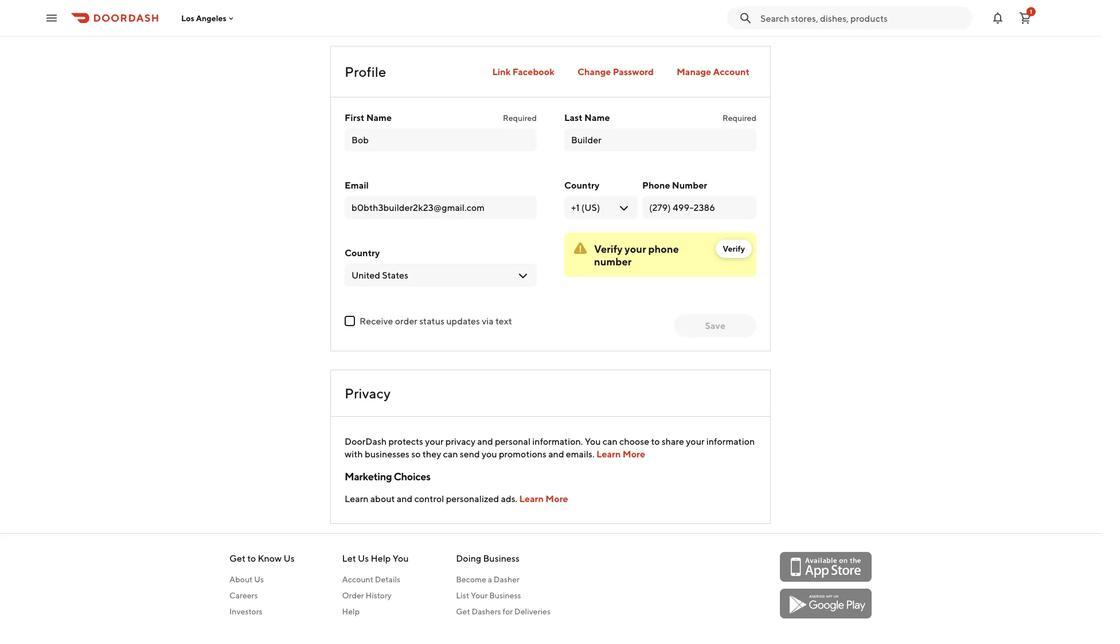 Task type: locate. For each thing, give the bounding box(es) containing it.
become a dasher
[[456, 575, 520, 584]]

with
[[345, 449, 363, 460]]

verify
[[594, 243, 623, 255], [723, 244, 745, 253]]

details
[[375, 575, 400, 584]]

business up 'become a dasher' link
[[483, 553, 519, 564]]

phone
[[642, 180, 670, 191]]

1 horizontal spatial your
[[625, 243, 646, 255]]

help up "account details" link
[[371, 553, 391, 564]]

Receive order status updates via text checkbox
[[345, 316, 355, 326]]

0 horizontal spatial verify
[[594, 243, 623, 255]]

1 horizontal spatial verify
[[723, 244, 745, 253]]

1 required from the left
[[503, 113, 537, 123]]

0 horizontal spatial account
[[342, 575, 373, 584]]

to left share
[[651, 436, 660, 447]]

name
[[366, 112, 392, 123], [584, 112, 610, 123]]

0 vertical spatial learn more link
[[596, 449, 645, 460]]

us for about us
[[254, 575, 264, 584]]

status
[[419, 316, 444, 327]]

save button
[[674, 314, 756, 337]]

businesses
[[365, 449, 409, 460]]

doordash
[[345, 436, 387, 447]]

your
[[471, 591, 488, 600]]

0 horizontal spatial required
[[503, 113, 537, 123]]

and down information.
[[548, 449, 564, 460]]

your up number
[[625, 243, 646, 255]]

learn more link right ads. at the bottom left of page
[[519, 493, 568, 504]]

your right share
[[686, 436, 705, 447]]

us
[[284, 553, 295, 564], [358, 553, 369, 564], [254, 575, 264, 584]]

1 horizontal spatial required
[[723, 113, 756, 123]]

list your business link
[[456, 590, 551, 602]]

0 horizontal spatial get
[[229, 553, 245, 564]]

1 horizontal spatial name
[[584, 112, 610, 123]]

receive
[[360, 316, 393, 327]]

1 button
[[1014, 7, 1037, 30]]

about
[[370, 493, 395, 504]]

0 vertical spatial to
[[651, 436, 660, 447]]

0 horizontal spatial your
[[425, 436, 444, 447]]

you up details
[[393, 553, 409, 564]]

learn right ads. at the bottom left of page
[[519, 493, 544, 504]]

you up emails.
[[585, 436, 601, 447]]

2 horizontal spatial us
[[358, 553, 369, 564]]

required
[[503, 113, 537, 123], [723, 113, 756, 123]]

share
[[662, 436, 684, 447]]

verify inside button
[[723, 244, 745, 253]]

name right last
[[584, 112, 610, 123]]

0 horizontal spatial help
[[342, 607, 360, 616]]

doing business
[[456, 553, 519, 564]]

1 horizontal spatial help
[[371, 553, 391, 564]]

business inside list your business link
[[489, 591, 521, 600]]

last
[[564, 112, 583, 123]]

0 horizontal spatial country
[[345, 247, 380, 258]]

0 horizontal spatial learn more link
[[519, 493, 568, 504]]

open menu image
[[45, 11, 58, 25]]

2 required from the left
[[723, 113, 756, 123]]

0 horizontal spatial more
[[546, 493, 568, 504]]

updates
[[446, 316, 480, 327]]

learn more link
[[596, 449, 645, 460], [519, 493, 568, 504]]

your inside 'verify your phone number'
[[625, 243, 646, 255]]

more down choose
[[623, 449, 645, 460]]

account details
[[342, 575, 400, 584]]

learn right emails.
[[596, 449, 621, 460]]

0 vertical spatial you
[[585, 436, 601, 447]]

1 horizontal spatial account
[[713, 66, 750, 77]]

2 name from the left
[[584, 112, 610, 123]]

us up careers link
[[254, 575, 264, 584]]

0 horizontal spatial name
[[366, 112, 392, 123]]

0 vertical spatial and
[[477, 436, 493, 447]]

get for get to know us
[[229, 553, 245, 564]]

for
[[503, 607, 513, 616]]

get down list
[[456, 607, 470, 616]]

required down link facebook
[[503, 113, 537, 123]]

and
[[477, 436, 493, 447], [548, 449, 564, 460], [397, 493, 412, 504]]

can down the privacy
[[443, 449, 458, 460]]

become
[[456, 575, 486, 584]]

0 vertical spatial can
[[603, 436, 617, 447]]

us right know
[[284, 553, 295, 564]]

los
[[181, 13, 194, 23]]

receive order status updates via text
[[360, 316, 512, 327]]

get up about
[[229, 553, 245, 564]]

name for last name
[[584, 112, 610, 123]]

they
[[422, 449, 441, 460]]

account inside manage account link
[[713, 66, 750, 77]]

last name
[[564, 112, 610, 123]]

ads.
[[501, 493, 517, 504]]

country
[[564, 180, 599, 191], [345, 247, 380, 258]]

0 horizontal spatial can
[[443, 449, 458, 460]]

and right about
[[397, 493, 412, 504]]

1 vertical spatial learn more link
[[519, 493, 568, 504]]

learn more
[[596, 449, 645, 460]]

0 vertical spatial help
[[371, 553, 391, 564]]

verify down phone number telephone field at the right top of page
[[723, 244, 745, 253]]

0 vertical spatial business
[[483, 553, 519, 564]]

account up order
[[342, 575, 373, 584]]

us right let
[[358, 553, 369, 564]]

1 horizontal spatial you
[[585, 436, 601, 447]]

1 horizontal spatial more
[[623, 449, 645, 460]]

0 horizontal spatial us
[[254, 575, 264, 584]]

business down 'become a dasher' link
[[489, 591, 521, 600]]

learn more link down choose
[[596, 449, 645, 460]]

0 horizontal spatial to
[[247, 553, 256, 564]]

you
[[585, 436, 601, 447], [393, 553, 409, 564]]

1 horizontal spatial and
[[477, 436, 493, 447]]

verify your phone number
[[594, 243, 679, 268]]

1 vertical spatial you
[[393, 553, 409, 564]]

0 horizontal spatial learn
[[345, 493, 368, 504]]

name right first
[[366, 112, 392, 123]]

let us help you
[[342, 553, 409, 564]]

about us link
[[229, 574, 295, 586]]

get for get dashers for deliveries
[[456, 607, 470, 616]]

1 horizontal spatial learn more link
[[596, 449, 645, 460]]

personalized
[[446, 493, 499, 504]]

2 horizontal spatial your
[[686, 436, 705, 447]]

0 horizontal spatial you
[[393, 553, 409, 564]]

your
[[625, 243, 646, 255], [425, 436, 444, 447], [686, 436, 705, 447]]

required for last name
[[723, 113, 756, 123]]

account
[[713, 66, 750, 77], [342, 575, 373, 584]]

first
[[345, 112, 364, 123]]

number
[[672, 180, 707, 191]]

account details link
[[342, 574, 409, 586]]

2 horizontal spatial and
[[548, 449, 564, 460]]

1 items, open order cart image
[[1018, 11, 1032, 25]]

1 name from the left
[[366, 112, 392, 123]]

name for first name
[[366, 112, 392, 123]]

can up learn more
[[603, 436, 617, 447]]

send
[[460, 449, 480, 460]]

1 vertical spatial business
[[489, 591, 521, 600]]

can
[[603, 436, 617, 447], [443, 449, 458, 460]]

help
[[371, 553, 391, 564], [342, 607, 360, 616]]

verify up number
[[594, 243, 623, 255]]

1 horizontal spatial get
[[456, 607, 470, 616]]

your up the they
[[425, 436, 444, 447]]

to
[[651, 436, 660, 447], [247, 553, 256, 564]]

1 horizontal spatial us
[[284, 553, 295, 564]]

2 horizontal spatial learn
[[596, 449, 621, 460]]

marketing choices
[[345, 470, 431, 483]]

1 horizontal spatial to
[[651, 436, 660, 447]]

dasher
[[494, 575, 520, 584]]

promotions
[[499, 449, 547, 460]]

become a dasher link
[[456, 574, 551, 586]]

learn down marketing
[[345, 493, 368, 504]]

1 vertical spatial get
[[456, 607, 470, 616]]

learn about and control personalized ads. learn more
[[345, 493, 568, 504]]

change password link
[[571, 60, 661, 83]]

0 vertical spatial account
[[713, 66, 750, 77]]

1 vertical spatial and
[[548, 449, 564, 460]]

0 horizontal spatial and
[[397, 493, 412, 504]]

1 horizontal spatial learn
[[519, 493, 544, 504]]

so
[[411, 449, 421, 460]]

verify inside 'verify your phone number'
[[594, 243, 623, 255]]

First Name text field
[[352, 134, 530, 146]]

privacy
[[445, 436, 475, 447]]

0 vertical spatial country
[[564, 180, 599, 191]]

more right ads. at the bottom left of page
[[546, 493, 568, 504]]

1 vertical spatial help
[[342, 607, 360, 616]]

learn
[[596, 449, 621, 460], [345, 493, 368, 504], [519, 493, 544, 504]]

required down manage account
[[723, 113, 756, 123]]

order
[[342, 591, 364, 600]]

to left know
[[247, 553, 256, 564]]

1 vertical spatial to
[[247, 553, 256, 564]]

account right manage
[[713, 66, 750, 77]]

1
[[1030, 8, 1032, 15]]

get
[[229, 553, 245, 564], [456, 607, 470, 616]]

0 vertical spatial get
[[229, 553, 245, 564]]

help down order
[[342, 607, 360, 616]]

1 vertical spatial account
[[342, 575, 373, 584]]

and up you
[[477, 436, 493, 447]]



Task type: describe. For each thing, give the bounding box(es) containing it.
help link
[[342, 606, 409, 618]]

choices
[[394, 470, 431, 483]]

a
[[488, 575, 492, 584]]

information
[[706, 436, 755, 447]]

facebook
[[513, 66, 554, 77]]

account inside "account details" link
[[342, 575, 373, 584]]

get to know us
[[229, 553, 295, 564]]

you inside "doordash protects your privacy and personal information. you can choose to share your information with businesses so they can send you promotions and emails."
[[585, 436, 601, 447]]

protects
[[389, 436, 423, 447]]

link
[[492, 66, 511, 77]]

us for let us help you
[[358, 553, 369, 564]]

learn more link for learn about and control personalized ads.
[[519, 493, 568, 504]]

careers link
[[229, 590, 295, 602]]

list your business
[[456, 591, 521, 600]]

Email email field
[[352, 201, 530, 214]]

privacy
[[345, 385, 391, 401]]

about
[[229, 575, 253, 584]]

information.
[[532, 436, 583, 447]]

link facebook
[[492, 66, 554, 77]]

via
[[482, 316, 494, 327]]

investors
[[229, 607, 262, 616]]

Phone Number telephone field
[[649, 201, 750, 214]]

verify button
[[716, 240, 752, 258]]

know
[[258, 553, 282, 564]]

choose
[[619, 436, 649, 447]]

angeles
[[196, 13, 226, 23]]

required for first name
[[503, 113, 537, 123]]

link facebook button
[[485, 60, 561, 83]]

los angeles button
[[181, 13, 236, 23]]

personal
[[495, 436, 531, 447]]

order history link
[[342, 590, 409, 602]]

2 vertical spatial and
[[397, 493, 412, 504]]

learn for learn more
[[596, 449, 621, 460]]

number
[[594, 255, 632, 268]]

manage account link
[[670, 60, 756, 83]]

dashers
[[472, 607, 501, 616]]

Last Name text field
[[571, 134, 750, 146]]

verify for verify your phone number
[[594, 243, 623, 255]]

to inside "doordash protects your privacy and personal information. you can choose to share your information with businesses so they can send you promotions and emails."
[[651, 436, 660, 447]]

text
[[495, 316, 512, 327]]

history
[[366, 591, 392, 600]]

verify for verify
[[723, 244, 745, 253]]

1 vertical spatial more
[[546, 493, 568, 504]]

change password
[[577, 66, 654, 77]]

get dashers for deliveries
[[456, 607, 551, 616]]

doing
[[456, 553, 481, 564]]

order history
[[342, 591, 392, 600]]

learn for learn about and control personalized ads. learn more
[[345, 493, 368, 504]]

investors link
[[229, 606, 295, 618]]

0 vertical spatial more
[[623, 449, 645, 460]]

1 vertical spatial can
[[443, 449, 458, 460]]

email
[[345, 180, 369, 191]]

verify your phone number status
[[564, 233, 756, 277]]

Store search: begin typing to search for stores available on DoorDash text field
[[760, 12, 966, 24]]

1 horizontal spatial country
[[564, 180, 599, 191]]

you
[[482, 449, 497, 460]]

learn more link for doordash protects your privacy and personal information. you can choose to share your information with businesses so they can send you promotions and emails.
[[596, 449, 645, 460]]

deliveries
[[514, 607, 551, 616]]

notification bell image
[[991, 11, 1005, 25]]

emails.
[[566, 449, 595, 460]]

list
[[456, 591, 469, 600]]

change
[[577, 66, 611, 77]]

let
[[342, 553, 356, 564]]

phone
[[648, 243, 679, 255]]

manage
[[677, 66, 711, 77]]

marketing
[[345, 470, 392, 483]]

phone number
[[642, 180, 707, 191]]

control
[[414, 493, 444, 504]]

first name
[[345, 112, 392, 123]]

get dashers for deliveries link
[[456, 606, 551, 618]]

password
[[613, 66, 654, 77]]

los angeles
[[181, 13, 226, 23]]

profile
[[345, 63, 386, 80]]

order
[[395, 316, 417, 327]]

1 vertical spatial country
[[345, 247, 380, 258]]

manage account
[[677, 66, 750, 77]]

save
[[705, 320, 725, 331]]

1 horizontal spatial can
[[603, 436, 617, 447]]

about us
[[229, 575, 264, 584]]

careers
[[229, 591, 258, 600]]

doordash protects your privacy and personal information. you can choose to share your information with businesses so they can send you promotions and emails.
[[345, 436, 755, 460]]



Task type: vqa. For each thing, say whether or not it's contained in the screenshot.
the left SEAFOOD
no



